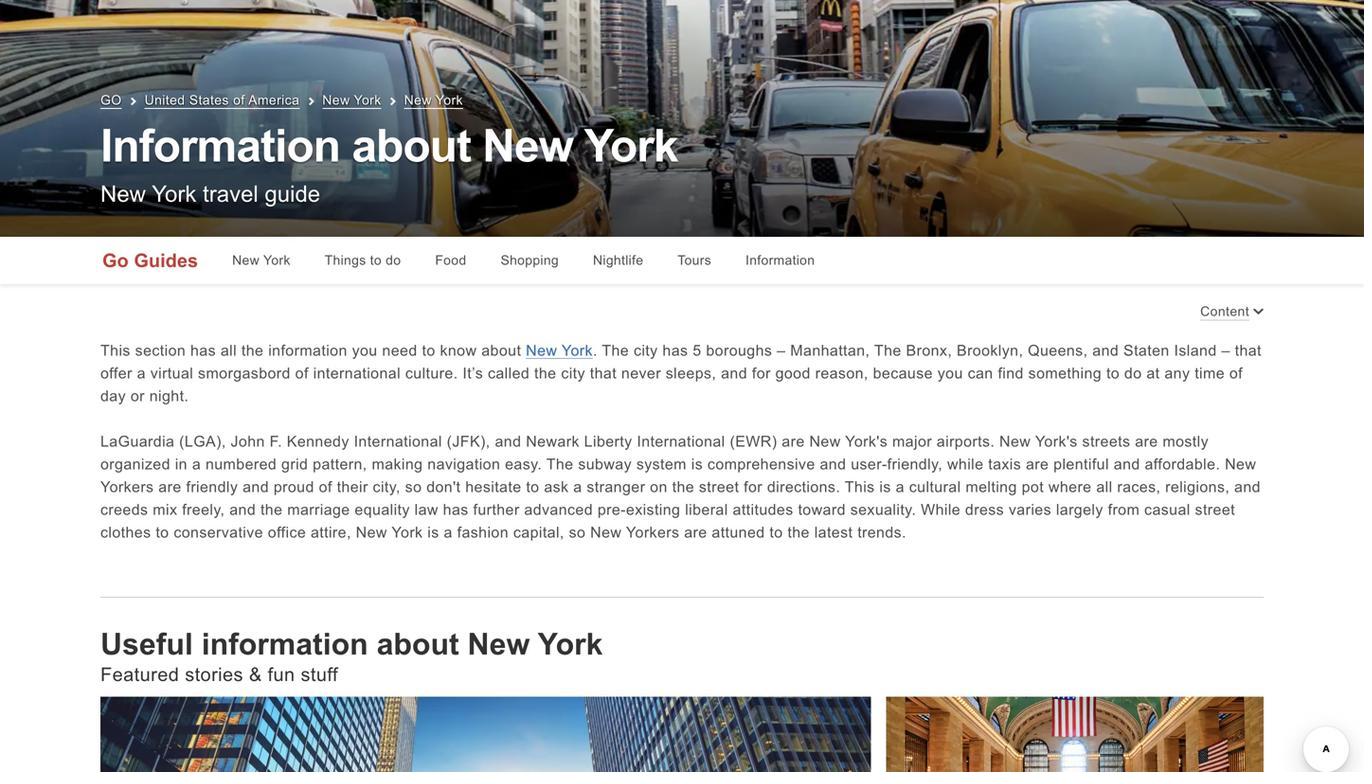 Task type: locate. For each thing, give the bounding box(es) containing it.
this inside laguardia (lga), john f. kennedy international (jfk), and newark liberty international (ewr) are new york's major airports. new york's streets are mostly organized in a numbered grid pattern, making navigation easy. the subway system is comprehensive and user-friendly, while taxis are plentiful and affordable. new yorkers are friendly and proud of their city, so don't hesitate to ask a stranger on the street for directions. this is a cultural melting pot where all races, religions, and creeds mix freely, and the marriage equality law has further advanced pre-existing liberal attitudes toward sexuality. while dress varies largely from casual street clothes to conservative office attire, new york is a fashion capital, so new yorkers are attuned to the latest trends.
[[845, 478, 875, 495]]

do right things in the top of the page
[[386, 253, 401, 268]]

1 horizontal spatial international
[[637, 433, 725, 450]]

1 – from the left
[[777, 342, 786, 359]]

the right called
[[534, 365, 556, 382]]

america
[[248, 93, 300, 108]]

information
[[268, 342, 347, 359], [201, 627, 368, 661]]

the right "."
[[602, 342, 629, 359]]

street up "liberal"
[[699, 478, 739, 495]]

guides
[[134, 250, 198, 271]]

stuff
[[301, 664, 338, 685]]

hesitate
[[465, 478, 521, 495]]

1 horizontal spatial this
[[845, 478, 875, 495]]

0 vertical spatial city
[[634, 342, 658, 359]]

1 vertical spatial is
[[879, 478, 891, 495]]

organized
[[100, 456, 170, 473]]

0 horizontal spatial york's
[[845, 433, 888, 450]]

1 horizontal spatial information
[[746, 253, 815, 268]]

is up sexuality.
[[879, 478, 891, 495]]

laguardia
[[100, 433, 175, 450]]

1 horizontal spatial york's
[[1035, 433, 1078, 450]]

content
[[1200, 304, 1249, 319]]

information
[[100, 120, 340, 171], [746, 253, 815, 268]]

&
[[249, 664, 262, 685]]

information for information
[[746, 253, 815, 268]]

the inside laguardia (lga), john f. kennedy international (jfk), and newark liberty international (ewr) are new york's major airports. new york's streets are mostly organized in a numbered grid pattern, making navigation easy. the subway system is comprehensive and user-friendly, while taxis are plentiful and affordable. new yorkers are friendly and proud of their city, so don't hesitate to ask a stranger on the street for directions. this is a cultural melting pot where all races, religions, and creeds mix freely, and the marriage equality law has further advanced pre-existing liberal attitudes toward sexuality. while dress varies largely from casual street clothes to conservative office attire, new york is a fashion capital, so new yorkers are attuned to the latest trends.
[[546, 456, 574, 473]]

is
[[691, 456, 703, 473], [879, 478, 891, 495], [427, 524, 439, 541]]

(lga),
[[179, 433, 226, 450]]

dress
[[965, 501, 1004, 518]]

0 horizontal spatial information
[[100, 120, 340, 171]]

clothes
[[100, 524, 151, 541]]

yorkers up the creeds
[[100, 478, 154, 495]]

1 york's from the left
[[845, 433, 888, 450]]

international up system
[[637, 433, 725, 450]]

attitudes
[[733, 501, 793, 518]]

toward
[[798, 501, 846, 518]]

that
[[1235, 342, 1262, 359], [590, 365, 617, 382]]

this up offer
[[100, 342, 131, 359]]

1 horizontal spatial all
[[1096, 478, 1113, 495]]

go guides
[[102, 250, 198, 271]]

yorkers down 'existing'
[[626, 524, 680, 541]]

0 vertical spatial for
[[752, 365, 771, 382]]

0 vertical spatial that
[[1235, 342, 1262, 359]]

0 vertical spatial you
[[352, 342, 378, 359]]

0 horizontal spatial city
[[561, 365, 585, 382]]

sexuality.
[[850, 501, 916, 518]]

information down united states of america link
[[100, 120, 340, 171]]

york's
[[845, 433, 888, 450], [1035, 433, 1078, 450]]

1 vertical spatial for
[[744, 478, 763, 495]]

because
[[873, 365, 933, 382]]

pre-
[[598, 501, 626, 518]]

1 horizontal spatial city
[[634, 342, 658, 359]]

trends.
[[857, 524, 906, 541]]

2 vertical spatial about
[[377, 627, 459, 661]]

for left good
[[752, 365, 771, 382]]

a inside ". the city has 5 boroughs – manhattan, the bronx, brooklyn, queens, and staten island – that offer a virtual smorgasbord of international culture. it's called the city that never sleeps, and for good reason, because you can find something to do at any time of day or night."
[[137, 365, 146, 382]]

capital,
[[513, 524, 564, 541]]

0 horizontal spatial is
[[427, 524, 439, 541]]

– up time
[[1221, 342, 1230, 359]]

things to do link
[[309, 239, 416, 282]]

tours
[[678, 253, 711, 268]]

1 horizontal spatial so
[[569, 524, 586, 541]]

has
[[190, 342, 216, 359], [663, 342, 688, 359], [443, 501, 469, 518]]

1 vertical spatial this
[[845, 478, 875, 495]]

1 vertical spatial so
[[569, 524, 586, 541]]

united states of america link
[[145, 92, 300, 110]]

0 vertical spatial do
[[386, 253, 401, 268]]

you
[[352, 342, 378, 359], [938, 365, 963, 382]]

for inside ". the city has 5 boroughs – manhattan, the bronx, brooklyn, queens, and staten island – that offer a virtual smorgasbord of international culture. it's called the city that never sleeps, and for good reason, because you can find something to do at any time of day or night."
[[752, 365, 771, 382]]

you left can
[[938, 365, 963, 382]]

1 horizontal spatial the
[[602, 342, 629, 359]]

0 vertical spatial this
[[100, 342, 131, 359]]

a left "fashion"
[[444, 524, 453, 541]]

1 vertical spatial that
[[590, 365, 617, 382]]

0 horizontal spatial you
[[352, 342, 378, 359]]

this
[[100, 342, 131, 359], [845, 478, 875, 495]]

all up the smorgasbord
[[221, 342, 237, 359]]

freely,
[[182, 501, 225, 518]]

existing
[[626, 501, 680, 518]]

city up never
[[634, 342, 658, 359]]

this down "user-"
[[845, 478, 875, 495]]

1 vertical spatial city
[[561, 365, 585, 382]]

international up making
[[354, 433, 442, 450]]

major
[[892, 433, 932, 450]]

of inside laguardia (lga), john f. kennedy international (jfk), and newark liberty international (ewr) are new york's major airports. new york's streets are mostly organized in a numbered grid pattern, making navigation easy. the subway system is comprehensive and user-friendly, while taxis are plentiful and affordable. new yorkers are friendly and proud of their city, so don't hesitate to ask a stranger on the street for directions. this is a cultural melting pot where all races, religions, and creeds mix freely, and the marriage equality law has further advanced pre-existing liberal attitudes toward sexuality. while dress varies largely from casual street clothes to conservative office attire, new york is a fashion capital, so new yorkers are attuned to the latest trends.
[[319, 478, 332, 495]]

so up law
[[405, 478, 422, 495]]

to down "mix"
[[156, 524, 169, 541]]

international
[[354, 433, 442, 450], [637, 433, 725, 450]]

mostly
[[1163, 433, 1209, 450]]

0 vertical spatial yorkers
[[100, 478, 154, 495]]

easy.
[[505, 456, 542, 473]]

shopping
[[501, 253, 559, 268]]

york's up plentiful
[[1035, 433, 1078, 450]]

city right called
[[561, 365, 585, 382]]

user-
[[851, 456, 887, 473]]

go
[[102, 250, 129, 271]]

useful
[[100, 627, 193, 661]]

1 horizontal spatial do
[[1124, 365, 1142, 382]]

information up international
[[268, 342, 347, 359]]

has left 5
[[663, 342, 688, 359]]

–
[[777, 342, 786, 359], [1221, 342, 1230, 359]]

0 vertical spatial street
[[699, 478, 739, 495]]

of down 'this section has all the information you need to know about new york'
[[295, 365, 309, 382]]

can
[[968, 365, 993, 382]]

is down law
[[427, 524, 439, 541]]

for inside laguardia (lga), john f. kennedy international (jfk), and newark liberty international (ewr) are new york's major airports. new york's streets are mostly organized in a numbered grid pattern, making navigation easy. the subway system is comprehensive and user-friendly, while taxis are plentiful and affordable. new yorkers are friendly and proud of their city, so don't hesitate to ask a stranger on the street for directions. this is a cultural melting pot where all races, religions, and creeds mix freely, and the marriage equality law has further advanced pre-existing liberal attitudes toward sexuality. while dress varies largely from casual street clothes to conservative office attire, new york is a fashion capital, so new yorkers are attuned to the latest trends.
[[744, 478, 763, 495]]

that down "."
[[590, 365, 617, 382]]

for down comprehensive
[[744, 478, 763, 495]]

to left ask
[[526, 478, 539, 495]]

new york
[[322, 93, 381, 108], [404, 93, 463, 108], [232, 253, 290, 268]]

do left at
[[1124, 365, 1142, 382]]

go guides link
[[87, 240, 213, 281]]

1 vertical spatial all
[[1096, 478, 1113, 495]]

information right tours
[[746, 253, 815, 268]]

information up fun
[[201, 627, 368, 661]]

0 horizontal spatial all
[[221, 342, 237, 359]]

1 horizontal spatial is
[[691, 456, 703, 473]]

2 vertical spatial is
[[427, 524, 439, 541]]

to inside ". the city has 5 boroughs – manhattan, the bronx, brooklyn, queens, and staten island – that offer a virtual smorgasbord of international culture. it's called the city that never sleeps, and for good reason, because you can find something to do at any time of day or night."
[[1106, 365, 1120, 382]]

0 horizontal spatial the
[[546, 456, 574, 473]]

and up 'conservative'
[[229, 501, 256, 518]]

2 horizontal spatial has
[[663, 342, 688, 359]]

0 horizontal spatial international
[[354, 433, 442, 450]]

that down content
[[1235, 342, 1262, 359]]

are up "mix"
[[158, 478, 182, 495]]

pot
[[1022, 478, 1044, 495]]

states
[[189, 93, 229, 108]]

stranger
[[587, 478, 645, 495]]

the
[[602, 342, 629, 359], [874, 342, 901, 359], [546, 456, 574, 473]]

are up pot
[[1026, 456, 1049, 473]]

2 horizontal spatial new york
[[404, 93, 463, 108]]

the
[[241, 342, 264, 359], [534, 365, 556, 382], [672, 478, 694, 495], [260, 501, 283, 518], [788, 524, 810, 541]]

1 horizontal spatial you
[[938, 365, 963, 382]]

latest
[[814, 524, 853, 541]]

for
[[752, 365, 771, 382], [744, 478, 763, 495]]

fun
[[268, 664, 295, 685]]

do inside ". the city has 5 boroughs – manhattan, the bronx, brooklyn, queens, and staten island – that offer a virtual smorgasbord of international culture. it's called the city that never sleeps, and for good reason, because you can find something to do at any time of day or night."
[[1124, 365, 1142, 382]]

1 vertical spatial do
[[1124, 365, 1142, 382]]

and up easy.
[[495, 433, 521, 450]]

to left at
[[1106, 365, 1120, 382]]

to right things in the top of the page
[[370, 253, 382, 268]]

law
[[415, 501, 438, 518]]

taxis
[[988, 456, 1021, 473]]

0 vertical spatial so
[[405, 478, 422, 495]]

of right time
[[1229, 365, 1243, 382]]

0 vertical spatial information
[[100, 120, 340, 171]]

and left the 'staten'
[[1092, 342, 1119, 359]]

to down attitudes
[[770, 524, 783, 541]]

– up good
[[777, 342, 786, 359]]

where
[[1048, 478, 1092, 495]]

plentiful
[[1054, 456, 1109, 473]]

york's up "user-"
[[845, 433, 888, 450]]

a up or
[[137, 365, 146, 382]]

affordable.
[[1145, 456, 1220, 473]]

smorgasbord
[[198, 365, 291, 382]]

island
[[1174, 342, 1217, 359]]

1 horizontal spatial street
[[1195, 501, 1235, 518]]

f.
[[270, 433, 282, 450]]

stories
[[185, 664, 243, 685]]

has up virtual at top
[[190, 342, 216, 359]]

1 horizontal spatial has
[[443, 501, 469, 518]]

0 horizontal spatial so
[[405, 478, 422, 495]]

has down don't
[[443, 501, 469, 518]]

of up the marriage
[[319, 478, 332, 495]]

laguardia (lga), john f. kennedy international (jfk), and newark liberty international (ewr) are new york's major airports. new york's streets are mostly organized in a numbered grid pattern, making navigation easy. the subway system is comprehensive and user-friendly, while taxis are plentiful and affordable. new yorkers are friendly and proud of their city, so don't hesitate to ask a stranger on the street for directions. this is a cultural melting pot where all races, religions, and creeds mix freely, and the marriage equality law has further advanced pre-existing liberal attitudes toward sexuality. while dress varies largely from casual street clothes to conservative office attire, new york is a fashion capital, so new yorkers are attuned to the latest trends.
[[100, 433, 1261, 541]]

is right system
[[691, 456, 703, 473]]

the down "toward"
[[788, 524, 810, 541]]

1 horizontal spatial yorkers
[[626, 524, 680, 541]]

advanced
[[524, 501, 593, 518]]

2 – from the left
[[1221, 342, 1230, 359]]

0 horizontal spatial this
[[100, 342, 131, 359]]

you up international
[[352, 342, 378, 359]]

1 vertical spatial you
[[938, 365, 963, 382]]

1 vertical spatial information
[[746, 253, 815, 268]]

has inside ". the city has 5 boroughs – manhattan, the bronx, brooklyn, queens, and staten island – that offer a virtual smorgasbord of international culture. it's called the city that never sleeps, and for good reason, because you can find something to do at any time of day or night."
[[663, 342, 688, 359]]

equality
[[355, 501, 410, 518]]

1 horizontal spatial –
[[1221, 342, 1230, 359]]

1 vertical spatial information
[[201, 627, 368, 661]]

something
[[1028, 365, 1102, 382]]

while
[[947, 456, 984, 473]]

the up the smorgasbord
[[241, 342, 264, 359]]

go link
[[100, 92, 122, 110]]

all up from
[[1096, 478, 1113, 495]]

and up races,
[[1114, 456, 1140, 473]]

0 horizontal spatial street
[[699, 478, 739, 495]]

good
[[775, 365, 811, 382]]

and down the boroughs
[[721, 365, 747, 382]]

grid
[[281, 456, 308, 473]]

numbered
[[206, 456, 277, 473]]

from
[[1108, 501, 1140, 518]]

subway
[[578, 456, 632, 473]]

0 horizontal spatial –
[[777, 342, 786, 359]]

food
[[435, 253, 466, 268]]

newark
[[526, 433, 580, 450]]

street down religions,
[[1195, 501, 1235, 518]]

the up the 'because'
[[874, 342, 901, 359]]

so down advanced
[[569, 524, 586, 541]]

the up ask
[[546, 456, 574, 473]]

new inside useful information about new york featured stories & fun stuff
[[468, 627, 530, 661]]



Task type: describe. For each thing, give the bounding box(es) containing it.
while
[[921, 501, 961, 518]]

useful information about new york featured stories & fun stuff
[[100, 627, 603, 685]]

information about new york
[[100, 120, 678, 171]]

1 international from the left
[[354, 433, 442, 450]]

find
[[998, 365, 1024, 382]]

to up culture.
[[422, 342, 435, 359]]

liberty
[[584, 433, 632, 450]]

reason,
[[815, 365, 868, 382]]

further
[[473, 501, 520, 518]]

the inside ". the city has 5 boroughs – manhattan, the bronx, brooklyn, queens, and staten island – that offer a virtual smorgasbord of international culture. it's called the city that never sleeps, and for good reason, because you can find something to do at any time of day or night."
[[534, 365, 556, 382]]

1 vertical spatial yorkers
[[626, 524, 680, 541]]

varies
[[1009, 501, 1051, 518]]

it's
[[463, 365, 483, 382]]

0 horizontal spatial that
[[590, 365, 617, 382]]

1 vertical spatial street
[[1195, 501, 1235, 518]]

1 horizontal spatial new york
[[322, 93, 381, 108]]

has inside laguardia (lga), john f. kennedy international (jfk), and newark liberty international (ewr) are new york's major airports. new york's streets are mostly organized in a numbered grid pattern, making navigation easy. the subway system is comprehensive and user-friendly, while taxis are plentiful and affordable. new yorkers are friendly and proud of their city, so don't hesitate to ask a stranger on the street for directions. this is a cultural melting pot where all races, religions, and creeds mix freely, and the marriage equality law has further advanced pre-existing liberal attitudes toward sexuality. while dress varies largely from casual street clothes to conservative office attire, new york is a fashion capital, so new yorkers are attuned to the latest trends.
[[443, 501, 469, 518]]

their
[[337, 478, 368, 495]]

about inside useful information about new york featured stories & fun stuff
[[377, 627, 459, 661]]

the up office
[[260, 501, 283, 518]]

on
[[650, 478, 668, 495]]

airports.
[[937, 433, 995, 450]]

proud
[[274, 478, 314, 495]]

office
[[268, 524, 306, 541]]

attire,
[[311, 524, 351, 541]]

0 vertical spatial all
[[221, 342, 237, 359]]

cultural
[[909, 478, 961, 495]]

queens,
[[1028, 342, 1088, 359]]

fashion
[[457, 524, 509, 541]]

2 horizontal spatial is
[[879, 478, 891, 495]]

new york travel guide
[[100, 181, 320, 207]]

york inside laguardia (lga), john f. kennedy international (jfk), and newark liberty international (ewr) are new york's major airports. new york's streets are mostly organized in a numbered grid pattern, making navigation easy. the subway system is comprehensive and user-friendly, while taxis are plentiful and affordable. new yorkers are friendly and proud of their city, so don't hesitate to ask a stranger on the street for directions. this is a cultural melting pot where all races, religions, and creeds mix freely, and the marriage equality law has further advanced pre-existing liberal attitudes toward sexuality. while dress varies largely from casual street clothes to conservative office attire, new york is a fashion capital, so new yorkers are attuned to the latest trends.
[[392, 524, 423, 541]]

0 horizontal spatial yorkers
[[100, 478, 154, 495]]

international
[[313, 365, 401, 382]]

ask
[[544, 478, 569, 495]]

things
[[325, 253, 366, 268]]

kennedy
[[287, 433, 349, 450]]

0 horizontal spatial do
[[386, 253, 401, 268]]

pattern,
[[313, 456, 367, 473]]

2 york's from the left
[[1035, 433, 1078, 450]]

this section has all the information you need to know about new york
[[100, 342, 593, 359]]

the right on at bottom
[[672, 478, 694, 495]]

never
[[621, 365, 661, 382]]

casual
[[1144, 501, 1190, 518]]

0 vertical spatial information
[[268, 342, 347, 359]]

john
[[231, 433, 265, 450]]

liberal
[[685, 501, 728, 518]]

are up comprehensive
[[782, 433, 805, 450]]

don't
[[426, 478, 461, 495]]

are down "liberal"
[[684, 524, 707, 541]]

go
[[100, 93, 122, 108]]

0 vertical spatial about
[[352, 120, 471, 171]]

comprehensive
[[708, 456, 815, 473]]

friendly
[[186, 478, 238, 495]]

largely
[[1056, 501, 1103, 518]]

2 international from the left
[[637, 433, 725, 450]]

and right religions,
[[1234, 478, 1261, 495]]

called
[[488, 365, 530, 382]]

shopping link
[[485, 239, 574, 282]]

1 vertical spatial about
[[481, 342, 521, 359]]

nightlife
[[593, 253, 643, 268]]

need
[[382, 342, 417, 359]]

any
[[1165, 365, 1190, 382]]

1 horizontal spatial that
[[1235, 342, 1262, 359]]

virtual
[[150, 365, 193, 382]]

are left mostly
[[1135, 433, 1158, 450]]

city,
[[373, 478, 401, 495]]

information inside useful information about new york featured stories & fun stuff
[[201, 627, 368, 661]]

directions.
[[767, 478, 840, 495]]

.
[[593, 342, 598, 359]]

bronx,
[[906, 342, 952, 359]]

you inside ". the city has 5 boroughs – manhattan, the bronx, brooklyn, queens, and staten island – that offer a virtual smorgasbord of international culture. it's called the city that never sleeps, and for good reason, because you can find something to do at any time of day or night."
[[938, 365, 963, 382]]

making
[[372, 456, 423, 473]]

(jfk),
[[447, 433, 490, 450]]

and left "user-"
[[820, 456, 846, 473]]

staten
[[1123, 342, 1170, 359]]

things to do
[[325, 253, 401, 268]]

united states of america
[[145, 93, 300, 108]]

tours link
[[662, 239, 727, 282]]

streets
[[1082, 433, 1130, 450]]

york inside useful information about new york featured stories & fun stuff
[[538, 627, 603, 661]]

information for information about new york
[[100, 120, 340, 171]]

a down friendly,
[[896, 478, 905, 495]]

marriage
[[287, 501, 350, 518]]

guide
[[265, 181, 320, 207]]

at
[[1147, 365, 1160, 382]]

united
[[145, 93, 185, 108]]

and down numbered
[[243, 478, 269, 495]]

culture.
[[405, 365, 458, 382]]

to inside things to do link
[[370, 253, 382, 268]]

2 horizontal spatial the
[[874, 342, 901, 359]]

0 horizontal spatial has
[[190, 342, 216, 359]]

of right states
[[233, 93, 245, 108]]

boroughs
[[706, 342, 772, 359]]

a right ask
[[573, 478, 582, 495]]

. the city has 5 boroughs – manhattan, the bronx, brooklyn, queens, and staten island – that offer a virtual smorgasbord of international culture. it's called the city that never sleeps, and for good reason, because you can find something to do at any time of day or night.
[[100, 342, 1262, 404]]

0 horizontal spatial new york
[[232, 253, 290, 268]]

races,
[[1117, 478, 1161, 495]]

night.
[[149, 387, 189, 404]]

melting
[[966, 478, 1017, 495]]

all inside laguardia (lga), john f. kennedy international (jfk), and newark liberty international (ewr) are new york's major airports. new york's streets are mostly organized in a numbered grid pattern, making navigation easy. the subway system is comprehensive and user-friendly, while taxis are plentiful and affordable. new yorkers are friendly and proud of their city, so don't hesitate to ask a stranger on the street for directions. this is a cultural melting pot where all races, religions, and creeds mix freely, and the marriage equality law has further advanced pre-existing liberal attitudes toward sexuality. while dress varies largely from casual street clothes to conservative office attire, new york is a fashion capital, so new yorkers are attuned to the latest trends.
[[1096, 478, 1113, 495]]

information link
[[730, 239, 830, 282]]

a right in
[[192, 456, 201, 473]]

0 vertical spatial is
[[691, 456, 703, 473]]

sleeps,
[[666, 365, 716, 382]]



Task type: vqa. For each thing, say whether or not it's contained in the screenshot.
Next month icon
no



